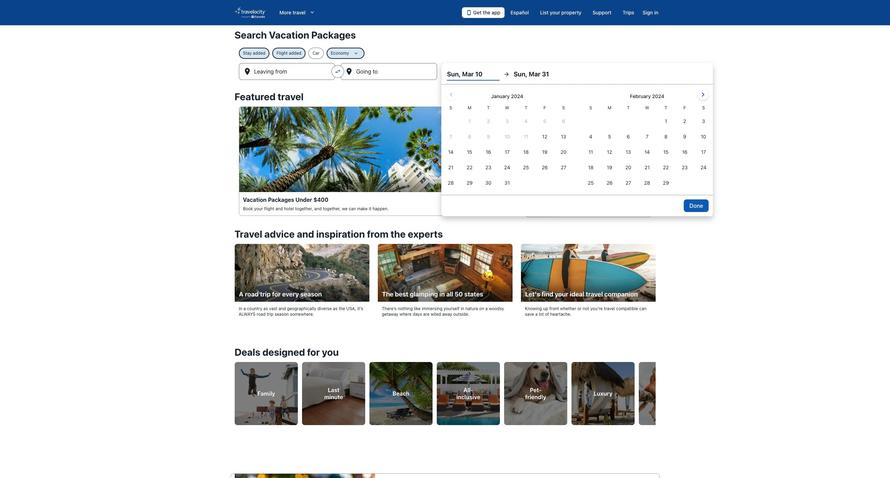 Task type: describe. For each thing, give the bounding box(es) containing it.
travelocity logo image
[[235, 7, 265, 18]]

previous image
[[230, 388, 239, 396]]

previous month image
[[447, 91, 455, 99]]

travel advice and inspiration from the experts region
[[230, 225, 660, 330]]

featured travel region
[[230, 87, 660, 225]]



Task type: vqa. For each thing, say whether or not it's contained in the screenshot.
Next month ICON
yes



Task type: locate. For each thing, give the bounding box(es) containing it.
next image
[[651, 388, 660, 396]]

next month image
[[699, 91, 707, 99]]

download the app button image
[[466, 10, 472, 15]]

swap origin and destination values image
[[335, 68, 341, 75]]

main content
[[0, 25, 890, 479]]



